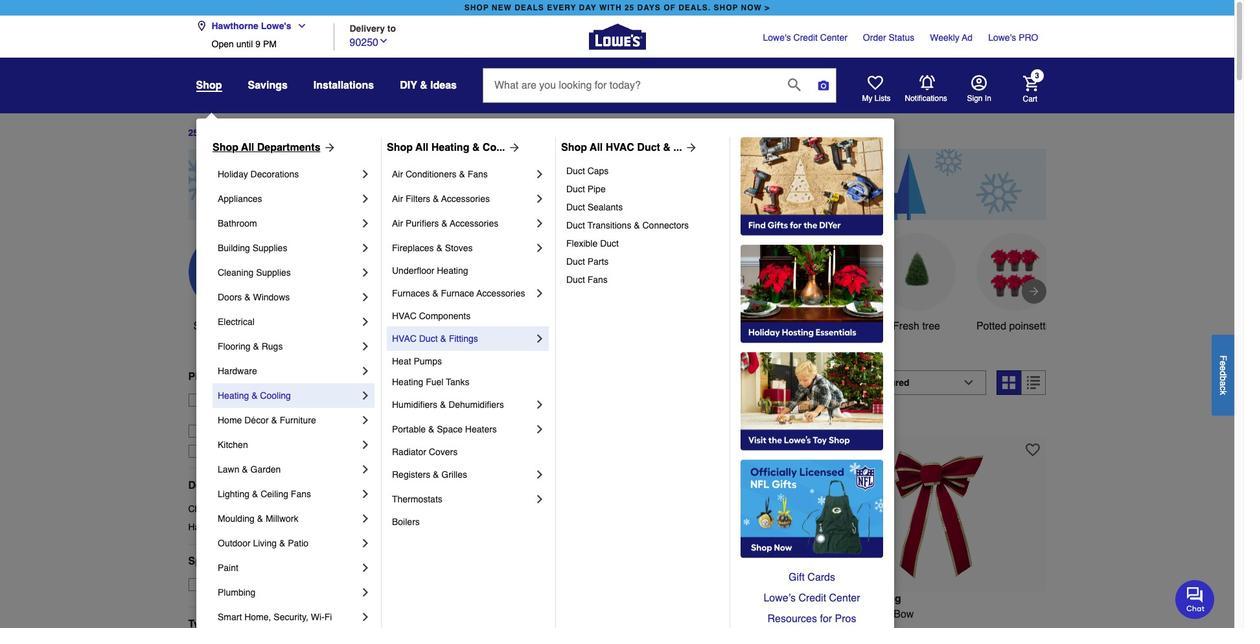 Task type: describe. For each thing, give the bounding box(es) containing it.
& inside 'link'
[[257, 514, 263, 525]]

lights inside 100-count 20.62-ft multicolor incandescent plug-in christmas string lights
[[721, 625, 749, 629]]

& left rugs
[[253, 342, 259, 352]]

grid view image
[[1003, 377, 1016, 390]]

chevron right image for air filters & accessories
[[534, 193, 547, 206]]

all for deals
[[220, 321, 232, 332]]

chevron right image for flooring & rugs
[[359, 340, 372, 353]]

heat pumps
[[392, 357, 442, 367]]

90250
[[350, 37, 379, 48]]

heating & cooling
[[218, 391, 291, 401]]

outdoor living & patio link
[[218, 532, 359, 556]]

on
[[212, 580, 224, 591]]

search image
[[788, 78, 801, 91]]

appliances link
[[218, 187, 359, 211]]

20.62- inside 100-count 20.62-ft multicolor incandescent plug-in christmas string lights
[[657, 609, 687, 621]]

0 vertical spatial hvac
[[606, 142, 635, 154]]

pm
[[263, 39, 277, 49]]

hanging decoration
[[696, 321, 744, 348]]

day
[[579, 3, 597, 12]]

& left fittings
[[440, 334, 447, 344]]

9
[[256, 39, 261, 49]]

weekly ad link
[[931, 31, 973, 44]]

on sale
[[212, 580, 244, 591]]

lowe's home improvement cart image
[[1023, 76, 1039, 91]]

1 horizontal spatial pickup
[[253, 395, 280, 406]]

& right lawn
[[242, 465, 248, 475]]

count inside holiday living 100-count 20.62-ft white incandescent plug- in christmas string lights
[[402, 609, 429, 621]]

heating inside 'link'
[[392, 377, 424, 388]]

20.62- inside holiday living 100-count 20.62-ft white incandescent plug- in christmas string lights
[[432, 609, 462, 621]]

in inside button
[[985, 94, 992, 103]]

0 horizontal spatial christmas
[[188, 504, 229, 515]]

lighting & ceiling fans link
[[218, 482, 359, 507]]

portable & space heaters
[[392, 425, 497, 435]]

1 e from the top
[[1219, 361, 1229, 366]]

center for lowe's credit center
[[821, 32, 848, 43]]

my lists
[[863, 94, 891, 103]]

flooring
[[218, 342, 251, 352]]

chevron right image for air purifiers & accessories
[[534, 217, 547, 230]]

open
[[212, 39, 234, 49]]

shop all hvac duct & ...
[[561, 142, 682, 154]]

1001813120 element
[[381, 414, 441, 427]]

d
[[1219, 371, 1229, 376]]

home décor & furniture
[[218, 416, 316, 426]]

duct inside flexible duct link
[[600, 239, 619, 249]]

string inside 100-count 20.62-ft multicolor incandescent plug-in christmas string lights
[[691, 625, 718, 629]]

chevron right image for kitchen
[[359, 439, 372, 452]]

air conditioners & fans
[[392, 169, 488, 180]]

departments element
[[188, 480, 360, 493]]

every
[[547, 3, 577, 12]]

chat invite button image
[[1176, 580, 1216, 620]]

chevron right image for appliances
[[359, 193, 372, 206]]

hvac for hvac duct & fittings
[[392, 334, 417, 344]]

flooring & rugs link
[[218, 335, 359, 359]]

2 vertical spatial delivery
[[228, 447, 261, 457]]

dehumidifiers
[[449, 400, 504, 410]]

3
[[1035, 72, 1040, 81]]

& left furnace
[[433, 289, 439, 299]]

arrow right image for shop all departments
[[321, 141, 336, 154]]

0 horizontal spatial savings
[[248, 80, 288, 91]]

in inside 100-count 20.62-ft multicolor incandescent plug-in christmas string lights
[[630, 625, 639, 629]]

heating up furnace
[[437, 266, 468, 276]]

products
[[411, 377, 471, 395]]

arrow right image inside the 'shop all heating & co...' link
[[505, 141, 521, 154]]

0 vertical spatial delivery
[[350, 23, 385, 33]]

accessories for air filters & accessories
[[441, 194, 490, 204]]

air for air filters & accessories
[[392, 194, 403, 204]]

hawthorne lowe's & nearby stores
[[208, 408, 348, 419]]

furnaces & furnace accessories link
[[392, 281, 534, 306]]

find gifts for the diyer. image
[[741, 137, 884, 236]]

f e e d b a c k
[[1219, 355, 1229, 395]]

radiator
[[392, 447, 427, 458]]

duct pipe link
[[567, 180, 721, 198]]

0 vertical spatial savings button
[[248, 74, 288, 97]]

& up the air filters & accessories link
[[459, 169, 465, 180]]

0 horizontal spatial departments
[[188, 480, 252, 492]]

& right 'filters'
[[433, 194, 439, 204]]

weekly ad
[[931, 32, 973, 43]]

building
[[218, 243, 250, 253]]

sign
[[968, 94, 983, 103]]

living for count
[[421, 594, 452, 605]]

1 vertical spatial fans
[[588, 275, 608, 285]]

lowe's down >
[[763, 32, 791, 43]]

windows
[[253, 292, 290, 303]]

chevron right image for outdoor living & patio
[[359, 537, 372, 550]]

chevron right image for lawn & garden
[[359, 464, 372, 477]]

lowe's
[[764, 593, 796, 605]]

pumps
[[414, 357, 442, 367]]

fuel
[[426, 377, 444, 388]]

caps
[[588, 166, 609, 176]]

shop for shop all hvac duct & ...
[[561, 142, 587, 154]]

& right purifiers
[[442, 218, 448, 229]]

f
[[1219, 355, 1229, 361]]

hardware link
[[218, 359, 359, 384]]

hawthorne lowe's button
[[196, 13, 312, 39]]

home,
[[245, 613, 271, 623]]

2 shop from the left
[[714, 3, 739, 12]]

plumbing
[[218, 588, 256, 598]]

duct for duct transitions & connectors
[[567, 220, 585, 231]]

& right store
[[252, 391, 258, 401]]

& left the ceiling
[[252, 489, 258, 500]]

paint link
[[218, 556, 359, 581]]

duct caps
[[567, 166, 609, 176]]

grilles
[[442, 470, 467, 480]]

chevron right image for air conditioners & fans
[[534, 168, 547, 181]]

pros
[[835, 614, 857, 626]]

accessories for air purifiers & accessories
[[450, 218, 499, 229]]

underfloor heating
[[392, 266, 468, 276]]

officially licensed n f l gifts. shop now. image
[[741, 460, 884, 559]]

1 vertical spatial savings
[[504, 321, 541, 332]]

radiator covers link
[[392, 442, 547, 463]]

& right décor
[[271, 416, 277, 426]]

100- inside 100-count 20.62-ft multicolor incandescent plug-in christmas string lights
[[606, 609, 627, 621]]

1 vertical spatial delivery
[[236, 371, 276, 383]]

order
[[863, 32, 887, 43]]

bathroom link
[[218, 211, 359, 236]]

hanukkah decorations
[[188, 522, 280, 533]]

heart outline image
[[802, 443, 816, 457]]

furniture
[[280, 416, 316, 426]]

90250 button
[[350, 33, 389, 50]]

ft inside 100-count 20.62-ft multicolor incandescent plug-in christmas string lights
[[687, 609, 692, 621]]

ad
[[962, 32, 973, 43]]

holiday for holiday living 8.5-in w red bow
[[831, 594, 868, 605]]

diy
[[400, 80, 417, 91]]

hvac duct & fittings link
[[392, 327, 534, 351]]

chevron down image
[[379, 35, 389, 46]]

humidifiers
[[392, 400, 438, 410]]

doors & windows link
[[218, 285, 359, 310]]

1 vertical spatial arrow right image
[[1028, 285, 1041, 298]]

lowe's pro
[[989, 32, 1039, 43]]

center for lowe's credit center
[[830, 593, 861, 605]]

credit for lowe's
[[794, 32, 818, 43]]

camera image
[[818, 79, 830, 92]]

chevron right image for electrical
[[359, 316, 372, 329]]

25 days of deals. shop new deals every day. while supplies last. image
[[188, 149, 1047, 220]]

sign in
[[968, 94, 992, 103]]

in inside holiday living 100-count 20.62-ft white incandescent plug- in christmas string lights
[[381, 625, 389, 629]]

chevron right image for lighting & ceiling fans
[[359, 488, 372, 501]]

& down products
[[440, 400, 446, 410]]

outdoor living & patio
[[218, 539, 309, 549]]

for
[[820, 614, 833, 626]]

smart home, security, wi-fi link
[[218, 606, 359, 629]]

chevron down image
[[292, 21, 307, 31]]

days
[[201, 128, 223, 138]]

& left patio at the left bottom of the page
[[279, 539, 285, 549]]

lowe's pro link
[[989, 31, 1039, 44]]

lowe's home improvement logo image
[[589, 8, 646, 65]]

furnaces
[[392, 289, 430, 299]]

0 horizontal spatial 25
[[188, 128, 198, 138]]

heating fuel tanks
[[392, 377, 470, 388]]

fans for air conditioners & fans
[[468, 169, 488, 180]]

of
[[225, 128, 234, 138]]

building supplies
[[218, 243, 287, 253]]

special offers button
[[188, 545, 360, 579]]

duct for duct sealants
[[567, 202, 585, 213]]

flexible duct link
[[567, 235, 721, 253]]

& down duct sealants link
[[634, 220, 640, 231]]

air purifiers & accessories
[[392, 218, 499, 229]]

resources
[[768, 614, 818, 626]]

christmas inside 100-count 20.62-ft multicolor incandescent plug-in christmas string lights
[[642, 625, 688, 629]]

stoves
[[445, 243, 473, 253]]

shop for shop all heating & co...
[[387, 142, 413, 154]]

& left space
[[429, 425, 435, 435]]

security,
[[274, 613, 308, 623]]

chevron right image for humidifiers & dehumidifiers
[[534, 399, 547, 412]]

lists
[[875, 94, 891, 103]]

moulding & millwork
[[218, 514, 299, 525]]

location image
[[196, 21, 206, 31]]

chevron right image for hardware
[[359, 365, 372, 378]]

gift cards
[[789, 572, 836, 584]]



Task type: locate. For each thing, give the bounding box(es) containing it.
2 string from the left
[[691, 625, 718, 629]]

chevron right image for thermostats
[[534, 493, 547, 506]]

1 horizontal spatial departments
[[257, 142, 321, 154]]

center
[[821, 32, 848, 43], [830, 593, 861, 605]]

duct down duct parts
[[567, 275, 585, 285]]

arrow right image inside the shop all hvac duct & ... link
[[682, 141, 698, 154]]

1 shop from the left
[[465, 3, 489, 12]]

in
[[475, 377, 487, 395], [849, 609, 857, 621]]

1 horizontal spatial christmas
[[392, 625, 439, 629]]

living for in
[[871, 594, 902, 605]]

duct inside 'duct parts' link
[[567, 257, 585, 267]]

duct parts
[[567, 257, 609, 267]]

chevron right image
[[534, 168, 547, 181], [534, 193, 547, 206], [534, 287, 547, 300], [359, 291, 372, 304], [359, 316, 372, 329], [359, 390, 372, 403], [359, 439, 372, 452], [359, 464, 372, 477], [534, 469, 547, 482], [534, 493, 547, 506], [359, 537, 372, 550], [359, 587, 372, 600]]

5013254527 element
[[831, 414, 891, 427]]

1 vertical spatial shop
[[193, 321, 218, 332]]

of
[[664, 3, 676, 12]]

0 horizontal spatial shop
[[213, 142, 239, 154]]

hvac duct & fittings
[[392, 334, 478, 344]]

savings down the "pm"
[[248, 80, 288, 91]]

1 horizontal spatial fans
[[468, 169, 488, 180]]

Search Query text field
[[484, 69, 778, 102]]

1 vertical spatial 25
[[188, 128, 198, 138]]

humidifiers & dehumidifiers
[[392, 400, 504, 410]]

shop for shop all departments
[[213, 142, 239, 154]]

chevron right image for home décor & furniture
[[359, 414, 372, 427]]

order status link
[[863, 31, 915, 44]]

1 horizontal spatial arrow right image
[[1028, 285, 1041, 298]]

2 horizontal spatial fans
[[588, 275, 608, 285]]

2 vertical spatial fans
[[291, 489, 311, 500]]

savings button down the "pm"
[[248, 74, 288, 97]]

chevron right image for doors & windows
[[359, 291, 372, 304]]

hvac up the heat
[[392, 334, 417, 344]]

delivery up the '90250'
[[350, 23, 385, 33]]

deals right of
[[236, 128, 260, 138]]

fans for lighting & ceiling fans
[[291, 489, 311, 500]]

0 horizontal spatial shop
[[465, 3, 489, 12]]

millwork
[[266, 514, 299, 525]]

compare inside 1001813120 element
[[404, 415, 441, 426]]

compare inside 5013254527 element
[[854, 415, 891, 426]]

center up 8.5-
[[830, 593, 861, 605]]

0 vertical spatial 25
[[625, 3, 635, 12]]

2 horizontal spatial in
[[985, 94, 992, 103]]

shop inside 'shop all departments' link
[[213, 142, 239, 154]]

1 horizontal spatial savings button
[[484, 233, 562, 334]]

1 horizontal spatial white
[[805, 321, 832, 332]]

heat
[[392, 357, 411, 367]]

chevron right image for bathroom
[[359, 217, 372, 230]]

duct up duct pipe
[[567, 166, 585, 176]]

heating up the 'air conditioners & fans'
[[432, 142, 470, 154]]

sale
[[226, 580, 244, 591]]

1 vertical spatial in
[[849, 609, 857, 621]]

1 count from the left
[[402, 609, 429, 621]]

2 vertical spatial hvac
[[392, 334, 417, 344]]

credit for lowe's
[[799, 593, 827, 605]]

None search field
[[483, 68, 837, 115]]

2 count from the left
[[627, 609, 654, 621]]

duct down the flexible
[[567, 257, 585, 267]]

198 products in holiday decorations
[[381, 377, 642, 395]]

components
[[419, 311, 471, 322]]

pickup up "hawthorne lowe's & nearby stores" button
[[253, 395, 280, 406]]

air left purifiers
[[392, 218, 403, 229]]

lowe's home improvement account image
[[972, 75, 987, 91]]

arrow right image for shop all hvac duct & ...
[[682, 141, 698, 154]]

& left millwork
[[257, 514, 263, 525]]

all for heating
[[416, 142, 429, 154]]

a
[[1219, 381, 1229, 386]]

0 vertical spatial white
[[805, 321, 832, 332]]

...
[[674, 142, 682, 154]]

thermostats
[[392, 495, 443, 505]]

& left co...
[[473, 142, 480, 154]]

lowe's credit center link
[[741, 589, 884, 609]]

1 vertical spatial air
[[392, 194, 403, 204]]

plug- inside holiday living 100-count 20.62-ft white incandescent plug- in christmas string lights
[[564, 609, 588, 621]]

shop left electrical on the left bottom
[[193, 321, 218, 332]]

air purifiers & accessories link
[[392, 211, 534, 236]]

shop inside the 'shop all heating & co...' link
[[387, 142, 413, 154]]

arrow right image
[[321, 141, 336, 154], [682, 141, 698, 154]]

0 vertical spatial credit
[[794, 32, 818, 43]]

0 horizontal spatial in
[[475, 377, 487, 395]]

hawthorne up open until 9 pm
[[212, 21, 259, 31]]

duct inside duct fans link
[[567, 275, 585, 285]]

supplies up windows
[[256, 268, 291, 278]]

25 days of deals
[[188, 128, 260, 138]]

all for hvac
[[590, 142, 603, 154]]

0 horizontal spatial white
[[470, 609, 497, 621]]

1 vertical spatial accessories
[[450, 218, 499, 229]]

shop down open
[[196, 80, 222, 91]]

1 shop from the left
[[213, 142, 239, 154]]

arrow right image up poinsettia
[[1028, 285, 1041, 298]]

today
[[283, 395, 307, 406]]

pickup up free
[[188, 371, 222, 383]]

ft
[[462, 609, 467, 621], [687, 609, 692, 621]]

duct fans link
[[567, 271, 721, 289]]

1 vertical spatial supplies
[[256, 268, 291, 278]]

supplies for cleaning supplies
[[256, 268, 291, 278]]

& left the grilles
[[433, 470, 439, 480]]

fast delivery
[[208, 447, 261, 457]]

1 horizontal spatial lights
[[721, 625, 749, 629]]

duct inside duct sealants link
[[567, 202, 585, 213]]

chevron right image for portable & space heaters
[[534, 423, 547, 436]]

0 vertical spatial deals
[[236, 128, 260, 138]]

2 horizontal spatial christmas
[[642, 625, 688, 629]]

compare for 1001813120 element
[[404, 415, 441, 426]]

e up d
[[1219, 361, 1229, 366]]

duct for duct caps
[[567, 166, 585, 176]]

holiday inside holiday living 8.5-in w red bow
[[831, 594, 868, 605]]

chevron right image for hvac duct & fittings
[[534, 333, 547, 346]]

chevron right image for registers & grilles
[[534, 469, 547, 482]]

tree
[[923, 321, 941, 332]]

1 vertical spatial hawthorne
[[208, 408, 252, 419]]

1 horizontal spatial shop
[[714, 3, 739, 12]]

arrow right image up air conditioners & fans link
[[505, 141, 521, 154]]

0 vertical spatial hawthorne
[[212, 21, 259, 31]]

1 compare from the left
[[404, 415, 441, 426]]

furnaces & furnace accessories
[[392, 289, 525, 299]]

chevron right image for cleaning supplies
[[359, 266, 372, 279]]

duct inside duct caps link
[[567, 166, 585, 176]]

in up dehumidifiers
[[475, 377, 487, 395]]

visit the lowe's toy shop. image
[[741, 353, 884, 451]]

holiday for holiday living 100-count 20.62-ft white incandescent plug- in christmas string lights
[[381, 594, 418, 605]]

savings up '198 products in holiday decorations'
[[504, 321, 541, 332]]

0 vertical spatial center
[[821, 32, 848, 43]]

shop for shop all deals
[[193, 321, 218, 332]]

parts
[[588, 257, 609, 267]]

all up caps
[[590, 142, 603, 154]]

1 horizontal spatial in
[[849, 609, 857, 621]]

1 20.62- from the left
[[432, 609, 462, 621]]

incandescent inside holiday living 100-count 20.62-ft white incandescent plug- in christmas string lights
[[500, 609, 561, 621]]

smart
[[218, 613, 242, 623]]

chevron right image for building supplies
[[359, 242, 372, 255]]

lowe's home improvement lists image
[[868, 75, 883, 91]]

supplies up the cleaning supplies
[[253, 243, 287, 253]]

2 vertical spatial accessories
[[477, 289, 525, 299]]

plug- inside 100-count 20.62-ft multicolor incandescent plug-in christmas string lights
[[606, 625, 630, 629]]

shop all departments
[[213, 142, 321, 154]]

decorations for holiday decorations
[[251, 169, 299, 180]]

0 horizontal spatial ft
[[462, 609, 467, 621]]

1 horizontal spatial string
[[691, 625, 718, 629]]

1 lights from the left
[[472, 625, 500, 629]]

shop left now at top right
[[714, 3, 739, 12]]

heating down the heat
[[392, 377, 424, 388]]

hvac up caps
[[606, 142, 635, 154]]

accessories for furnaces & furnace accessories
[[477, 289, 525, 299]]

hawthorne inside button
[[208, 408, 252, 419]]

0 vertical spatial departments
[[257, 142, 321, 154]]

hawthorne down store
[[208, 408, 252, 419]]

25 right with
[[625, 3, 635, 12]]

1 vertical spatial departments
[[188, 480, 252, 492]]

hawthorne inside button
[[212, 21, 259, 31]]

lowe's home improvement notification center image
[[920, 75, 935, 91]]

1 horizontal spatial shop
[[387, 142, 413, 154]]

registers & grilles link
[[392, 463, 534, 488]]

in left w
[[849, 609, 857, 621]]

lowe's left pro
[[989, 32, 1017, 43]]

0 vertical spatial shop
[[196, 80, 222, 91]]

purifiers
[[406, 218, 439, 229]]

1 horizontal spatial arrow right image
[[682, 141, 698, 154]]

duct transitions & connectors
[[567, 220, 689, 231]]

2 arrow right image from the left
[[682, 141, 698, 154]]

decorations for hanukkah decorations
[[232, 522, 280, 533]]

shop button
[[196, 79, 222, 92]]

2 shop from the left
[[387, 142, 413, 154]]

shop up 'duct caps' on the top left of page
[[561, 142, 587, 154]]

duct down led
[[419, 334, 438, 344]]

0 horizontal spatial string
[[442, 625, 469, 629]]

incandescent inside 100-count 20.62-ft multicolor incandescent plug-in christmas string lights
[[742, 609, 804, 621]]

2 20.62- from the left
[[657, 609, 687, 621]]

air
[[392, 169, 403, 180], [392, 194, 403, 204], [392, 218, 403, 229]]

shop for shop
[[196, 80, 222, 91]]

2 lights from the left
[[721, 625, 749, 629]]

arrow right image
[[505, 141, 521, 154], [1028, 285, 1041, 298]]

lowe's inside button
[[254, 408, 282, 419]]

shop inside the shop all hvac duct & ... link
[[561, 142, 587, 154]]

2 e from the top
[[1219, 366, 1229, 371]]

count inside 100-count 20.62-ft multicolor incandescent plug-in christmas string lights
[[627, 609, 654, 621]]

0 vertical spatial air
[[392, 169, 403, 180]]

f e e d b a c k button
[[1212, 335, 1235, 416]]

e up b on the right
[[1219, 366, 1229, 371]]

fresh tree button
[[878, 233, 956, 334]]

arrow right image inside 'shop all departments' link
[[321, 141, 336, 154]]

0 horizontal spatial pickup
[[188, 371, 222, 383]]

duct inside the shop all hvac duct & ... link
[[638, 142, 661, 154]]

cleaning supplies
[[218, 268, 291, 278]]

savings button left "duct fans"
[[484, 233, 562, 334]]

100-count 20.62-ft multicolor incandescent plug-in christmas string lights
[[606, 609, 804, 629]]

living inside holiday living 8.5-in w red bow
[[871, 594, 902, 605]]

1 horizontal spatial savings
[[504, 321, 541, 332]]

home décor & furniture link
[[218, 408, 359, 433]]

all for departments
[[241, 142, 254, 154]]

lowe's inside button
[[261, 21, 292, 31]]

& left ...
[[663, 142, 671, 154]]

potted poinsettia
[[977, 321, 1054, 332]]

0 horizontal spatial plug-
[[564, 609, 588, 621]]

all inside button
[[220, 321, 232, 332]]

0 vertical spatial plug-
[[564, 609, 588, 621]]

appliances
[[218, 194, 262, 204]]

hvac for hvac components
[[392, 311, 417, 322]]

rugs
[[262, 342, 283, 352]]

fans up the air filters & accessories link
[[468, 169, 488, 180]]

notifications
[[905, 94, 948, 103]]

accessories up air purifiers & accessories link
[[441, 194, 490, 204]]

& up store
[[225, 371, 233, 383]]

2 incandescent from the left
[[742, 609, 804, 621]]

moulding
[[218, 514, 255, 525]]

0 vertical spatial savings
[[248, 80, 288, 91]]

100- inside holiday living 100-count 20.62-ft white incandescent plug- in christmas string lights
[[381, 609, 402, 621]]

1 horizontal spatial count
[[627, 609, 654, 621]]

0 vertical spatial fans
[[468, 169, 488, 180]]

christmas inside holiday living 100-count 20.62-ft white incandescent plug- in christmas string lights
[[392, 625, 439, 629]]

duct up the flexible
[[567, 220, 585, 231]]

2 air from the top
[[392, 194, 403, 204]]

registers & grilles
[[392, 470, 467, 480]]

0 horizontal spatial in
[[381, 625, 389, 629]]

1 100- from the left
[[381, 609, 402, 621]]

resources for pros
[[768, 614, 857, 626]]

supplies for building supplies
[[253, 243, 287, 253]]

hawthorne for hawthorne lowe's & nearby stores
[[208, 408, 252, 419]]

1 horizontal spatial compare
[[854, 415, 891, 426]]

duct down transitions
[[600, 239, 619, 249]]

fireplaces
[[392, 243, 434, 253]]

to
[[388, 23, 396, 33]]

living inside holiday living 100-count 20.62-ft white incandescent plug- in christmas string lights
[[421, 594, 452, 605]]

hawthorne for hawthorne lowe's
[[212, 21, 259, 31]]

1 horizontal spatial 100-
[[606, 609, 627, 621]]

2 horizontal spatial shop
[[561, 142, 587, 154]]

1 vertical spatial center
[[830, 593, 861, 605]]

lawn
[[218, 465, 240, 475]]

deals up flooring & rugs
[[234, 321, 261, 332]]

fans down parts
[[588, 275, 608, 285]]

1 arrow right image from the left
[[321, 141, 336, 154]]

all down the 25 days of deals link
[[241, 142, 254, 154]]

0 vertical spatial pickup
[[188, 371, 222, 383]]

wi-
[[311, 613, 325, 623]]

shop inside shop all deals button
[[193, 321, 218, 332]]

lowe's credit center
[[763, 32, 848, 43]]

1 air from the top
[[392, 169, 403, 180]]

chevron right image for heating & cooling
[[359, 390, 372, 403]]

duct fans
[[567, 275, 608, 285]]

2 100- from the left
[[606, 609, 627, 621]]

shop all hvac duct & ... link
[[561, 140, 698, 156]]

& right diy
[[420, 80, 428, 91]]

air left conditioners
[[392, 169, 403, 180]]

arrow right image up duct caps link
[[682, 141, 698, 154]]

chevron right image for holiday decorations
[[359, 168, 372, 181]]

shop left new
[[465, 3, 489, 12]]

1 vertical spatial hvac
[[392, 311, 417, 322]]

1 vertical spatial credit
[[799, 593, 827, 605]]

& inside "link"
[[437, 243, 443, 253]]

building supplies link
[[218, 236, 359, 261]]

accessories
[[441, 194, 490, 204], [450, 218, 499, 229], [477, 289, 525, 299]]

deals inside button
[[234, 321, 261, 332]]

heating & cooling link
[[218, 384, 359, 408]]

list view image
[[1028, 377, 1041, 390]]

2 horizontal spatial living
[[871, 594, 902, 605]]

shop new deals every day with 25 days of deals. shop now > link
[[462, 0, 773, 16]]

air left 'filters'
[[392, 194, 403, 204]]

electrical
[[218, 317, 255, 327]]

2 ft from the left
[[687, 609, 692, 621]]

0 horizontal spatial living
[[253, 539, 277, 549]]

0 horizontal spatial 100-
[[381, 609, 402, 621]]

1 vertical spatial deals
[[234, 321, 261, 332]]

string inside holiday living 100-count 20.62-ft white incandescent plug- in christmas string lights
[[442, 625, 469, 629]]

hvac components link
[[392, 306, 547, 327]]

hanukkah decorations link
[[188, 521, 360, 534]]

0 vertical spatial accessories
[[441, 194, 490, 204]]

chevron right image for fireplaces & stoves
[[534, 242, 547, 255]]

&
[[420, 80, 428, 91], [473, 142, 480, 154], [663, 142, 671, 154], [459, 169, 465, 180], [433, 194, 439, 204], [442, 218, 448, 229], [634, 220, 640, 231], [437, 243, 443, 253], [433, 289, 439, 299], [245, 292, 251, 303], [440, 334, 447, 344], [253, 342, 259, 352], [225, 371, 233, 383], [252, 391, 258, 401], [440, 400, 446, 410], [285, 408, 291, 419], [271, 416, 277, 426], [429, 425, 435, 435], [242, 465, 248, 475], [433, 470, 439, 480], [252, 489, 258, 500], [257, 514, 263, 525], [279, 539, 285, 549]]

arrow right image up 'holiday decorations' link
[[321, 141, 336, 154]]

air for air purifiers & accessories
[[392, 218, 403, 229]]

departments down lawn
[[188, 480, 252, 492]]

duct for duct parts
[[567, 257, 585, 267]]

25
[[625, 3, 635, 12], [188, 128, 198, 138]]

ft inside holiday living 100-count 20.62-ft white incandescent plug- in christmas string lights
[[462, 609, 467, 621]]

1 vertical spatial savings button
[[484, 233, 562, 334]]

holiday inside holiday living 100-count 20.62-ft white incandescent plug- in christmas string lights
[[381, 594, 418, 605]]

1 incandescent from the left
[[500, 609, 561, 621]]

1 vertical spatial white
[[470, 609, 497, 621]]

heating down the pickup & delivery
[[218, 391, 249, 401]]

1 horizontal spatial living
[[421, 594, 452, 605]]

credit up search image on the top of page
[[794, 32, 818, 43]]

chevron right image for furnaces & furnace accessories
[[534, 287, 547, 300]]

0 horizontal spatial 20.62-
[[432, 609, 462, 621]]

0 horizontal spatial arrow right image
[[321, 141, 336, 154]]

duct up duct caps link
[[638, 142, 661, 154]]

shop up conditioners
[[387, 142, 413, 154]]

in inside holiday living 8.5-in w red bow
[[849, 609, 857, 621]]

home
[[218, 416, 242, 426]]

2 compare from the left
[[854, 415, 891, 426]]

3 air from the top
[[392, 218, 403, 229]]

0 horizontal spatial fans
[[291, 489, 311, 500]]

hvac down furnaces at left
[[392, 311, 417, 322]]

duct for duct pipe
[[567, 184, 585, 195]]

& down the today
[[285, 408, 291, 419]]

delivery up lawn & garden
[[228, 447, 261, 457]]

0 horizontal spatial compare
[[404, 415, 441, 426]]

2 vertical spatial air
[[392, 218, 403, 229]]

conditioners
[[406, 169, 457, 180]]

hanging decoration button
[[681, 233, 759, 350]]

accessories up hvac components link
[[477, 289, 525, 299]]

shop all departments link
[[213, 140, 336, 156]]

center left 'order'
[[821, 32, 848, 43]]

lights inside holiday living 100-count 20.62-ft white incandescent plug- in christmas string lights
[[472, 625, 500, 629]]

1 horizontal spatial incandescent
[[742, 609, 804, 621]]

chevron right image
[[359, 168, 372, 181], [359, 193, 372, 206], [359, 217, 372, 230], [534, 217, 547, 230], [359, 242, 372, 255], [534, 242, 547, 255], [359, 266, 372, 279], [534, 333, 547, 346], [359, 340, 372, 353], [359, 365, 372, 378], [534, 399, 547, 412], [359, 414, 372, 427], [534, 423, 547, 436], [359, 488, 372, 501], [359, 513, 372, 526], [359, 562, 372, 575], [359, 611, 372, 624]]

1 ft from the left
[[462, 609, 467, 621]]

free store pickup today at:
[[208, 395, 320, 406]]

shop all heating & co...
[[387, 142, 505, 154]]

lowe's down free store pickup today at:
[[254, 408, 282, 419]]

departments up 'holiday decorations' link
[[257, 142, 321, 154]]

holiday hosting essentials. image
[[741, 245, 884, 344]]

1 horizontal spatial 25
[[625, 3, 635, 12]]

shop down the 25 days of deals link
[[213, 142, 239, 154]]

white inside holiday living 100-count 20.62-ft white incandescent plug- in christmas string lights
[[470, 609, 497, 621]]

0 vertical spatial in
[[475, 377, 487, 395]]

duct inside hvac duct & fittings link
[[419, 334, 438, 344]]

fi
[[325, 613, 332, 623]]

0 vertical spatial supplies
[[253, 243, 287, 253]]

multicolor
[[695, 609, 740, 621]]

all up conditioners
[[416, 142, 429, 154]]

delivery up heating & cooling
[[236, 371, 276, 383]]

fans right the ceiling
[[291, 489, 311, 500]]

25 left days
[[188, 128, 198, 138]]

all up 'flooring'
[[220, 321, 232, 332]]

decorations for christmas decorations
[[232, 504, 280, 515]]

chevron right image for plumbing
[[359, 587, 372, 600]]

pickup
[[188, 371, 222, 383], [253, 395, 280, 406]]

my lists link
[[863, 75, 891, 104]]

1 horizontal spatial ft
[[687, 609, 692, 621]]

accessories up fireplaces & stoves "link"
[[450, 218, 499, 229]]

duct for duct fans
[[567, 275, 585, 285]]

bathroom
[[218, 218, 257, 229]]

1 horizontal spatial in
[[630, 625, 639, 629]]

chevron right image for moulding & millwork
[[359, 513, 372, 526]]

0 horizontal spatial arrow right image
[[505, 141, 521, 154]]

& left stoves
[[437, 243, 443, 253]]

credit up resources for pros link
[[799, 593, 827, 605]]

3 shop from the left
[[561, 142, 587, 154]]

co...
[[483, 142, 505, 154]]

duct down duct pipe
[[567, 202, 585, 213]]

led button
[[385, 233, 463, 334]]

heart outline image
[[1027, 443, 1041, 457]]

1 vertical spatial plug-
[[606, 625, 630, 629]]

& inside "link"
[[245, 292, 251, 303]]

chevron right image for smart home, security, wi-fi
[[359, 611, 372, 624]]

at:
[[310, 395, 320, 406]]

1 horizontal spatial 20.62-
[[657, 609, 687, 621]]

electrical link
[[218, 310, 359, 335]]

fireplaces & stoves link
[[392, 236, 534, 261]]

0 horizontal spatial lights
[[472, 625, 500, 629]]

white inside button
[[805, 321, 832, 332]]

1 vertical spatial pickup
[[253, 395, 280, 406]]

duct left pipe
[[567, 184, 585, 195]]

shop
[[196, 80, 222, 91], [193, 321, 218, 332]]

1 horizontal spatial plug-
[[606, 625, 630, 629]]

duct inside the duct transitions & connectors link
[[567, 220, 585, 231]]

0 vertical spatial arrow right image
[[505, 141, 521, 154]]

underfloor
[[392, 266, 435, 276]]

holiday for holiday decorations
[[218, 169, 248, 180]]

1 string from the left
[[442, 625, 469, 629]]

lawn & garden
[[218, 465, 281, 475]]

& right doors
[[245, 292, 251, 303]]

0 horizontal spatial savings button
[[248, 74, 288, 97]]

0 horizontal spatial count
[[402, 609, 429, 621]]

air for air conditioners & fans
[[392, 169, 403, 180]]

patio
[[288, 539, 309, 549]]

connectors
[[643, 220, 689, 231]]

air filters & accessories
[[392, 194, 490, 204]]

duct inside duct pipe 'link'
[[567, 184, 585, 195]]

lowe's up the "pm"
[[261, 21, 292, 31]]

chevron right image for paint
[[359, 562, 372, 575]]

compare for 5013254527 element
[[854, 415, 891, 426]]

living for patio
[[253, 539, 277, 549]]

0 horizontal spatial incandescent
[[500, 609, 561, 621]]



Task type: vqa. For each thing, say whether or not it's contained in the screenshot.
SHOP NEW DEALS EVERY DAY WITH 25 DAYS OF DEALS. SHOP NOW > "Link"
yes



